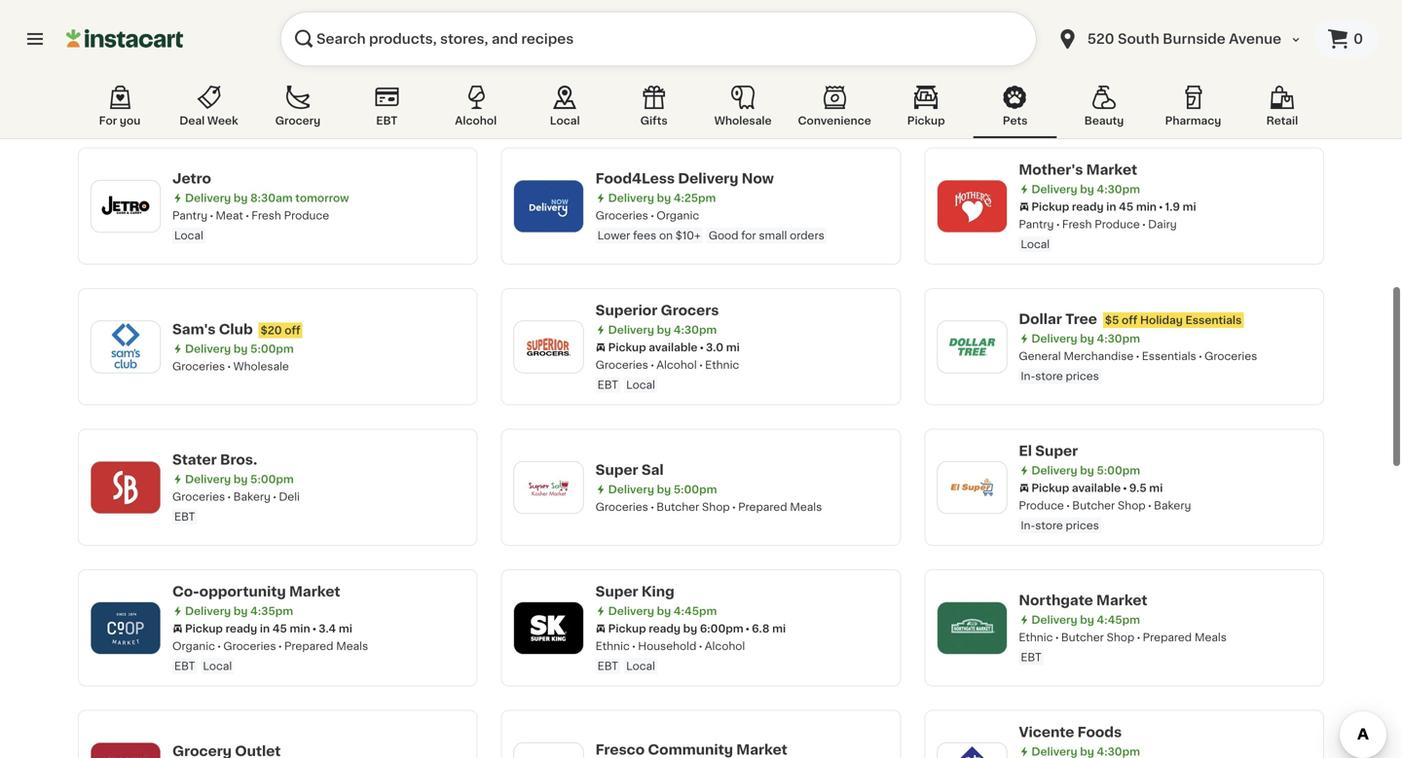 Task type: describe. For each thing, give the bounding box(es) containing it.
in- for general merchandise essentials groceries in-store prices
[[1021, 371, 1035, 382]]

prepared for groceries butcher shop prepared meals
[[738, 502, 787, 512]]

tree
[[1065, 313, 1097, 326]]

food4less delivery now logo image
[[523, 181, 574, 231]]

by up household
[[683, 624, 697, 634]]

by for jetro
[[234, 193, 248, 203]]

groceries for groceries bakery deli ebt
[[172, 492, 225, 502]]

delivery up general
[[1031, 333, 1077, 344]]

delivery for jetro
[[185, 193, 231, 203]]

local up deal
[[174, 98, 203, 109]]

northgate market
[[1019, 594, 1147, 608]]

organic for organic
[[172, 78, 215, 89]]

delivery by 4:45pm up gifts "button"
[[608, 71, 717, 82]]

jetro
[[172, 172, 211, 185]]

ebt inside groceries produce ebt
[[1021, 98, 1042, 109]]

for
[[99, 115, 117, 126]]

alcohol inside the groceries alcohol ethnic ebt local
[[656, 360, 697, 370]]

el super logo image
[[947, 462, 997, 513]]

ethnic butcher shop prepared meals ebt
[[1019, 632, 1227, 663]]

super sal logo image
[[523, 462, 574, 513]]

delivery by 4:30pm for foods
[[1031, 747, 1140, 757]]

stater bros.
[[172, 453, 257, 467]]

super for super sal
[[596, 463, 638, 477]]

3.0 mi
[[706, 342, 740, 353]]

produce inside groceries produce ebt
[[1080, 78, 1125, 89]]

meals for ethnic butcher shop prepared meals ebt
[[1195, 632, 1227, 643]]

retail button
[[1240, 82, 1324, 138]]

45 up vegetarian
[[272, 61, 287, 72]]

pantry for pantry meat fresh produce local
[[172, 210, 207, 221]]

delivery for el super
[[1031, 465, 1077, 476]]

9.5 mi
[[1129, 483, 1163, 494]]

merchandise
[[1064, 351, 1134, 362]]

min down the 'south'
[[1136, 61, 1157, 72]]

stater
[[172, 453, 217, 467]]

ethnic inside the groceries alcohol ethnic ebt local
[[705, 360, 739, 370]]

for
[[741, 230, 756, 241]]

off for tree
[[1122, 315, 1138, 326]]

local inside the groceries alcohol ethnic ebt local
[[626, 380, 655, 390]]

co-opportunity market logo image
[[100, 603, 151, 654]]

instacart image
[[66, 27, 183, 51]]

groceries for groceries wholesale
[[172, 361, 225, 372]]

mi for co-opportunity market
[[339, 624, 352, 634]]

co-
[[172, 585, 199, 599]]

super sal
[[596, 463, 664, 477]]

4:30pm for foods
[[1097, 747, 1140, 757]]

mi for el super
[[1149, 483, 1163, 494]]

fresco
[[596, 743, 645, 757]]

0 vertical spatial pickup ready in 45 min
[[1031, 61, 1157, 72]]

essentials inside dollar tree $5 off holiday essentials
[[1185, 315, 1242, 326]]

prepared inside organic groceries prepared meals ebt local
[[284, 641, 333, 652]]

sam's club $20 off
[[172, 323, 300, 336]]

$20
[[261, 325, 282, 336]]

pickup ready by 6:00pm
[[608, 624, 743, 634]]

organic inside groceries organic lower fees on $10+ good for small orders
[[656, 210, 699, 221]]

lower
[[597, 230, 630, 241]]

by down sam's club $20 off
[[234, 343, 248, 354]]

mi for mother's market
[[1183, 202, 1196, 212]]

deli
[[279, 492, 300, 502]]

pickup down superior at the top left of page
[[608, 342, 646, 353]]

delivery for super sal
[[608, 484, 654, 495]]

$10
[[259, 25, 278, 36]]

pickup up groceries produce ebt
[[1031, 61, 1069, 72]]

fees
[[633, 230, 656, 241]]

pickup ready in 45 min 3.5 mi
[[185, 61, 352, 72]]

small
[[759, 230, 787, 241]]

super for super king
[[596, 585, 638, 599]]

essentials inside the general merchandise essentials groceries in-store prices
[[1142, 351, 1196, 362]]

min up dairy
[[1136, 202, 1157, 212]]

shop categories tab list
[[78, 82, 1324, 138]]

delivery by 4:30pm down tree
[[1031, 333, 1140, 344]]

pickup available for grocers
[[608, 342, 698, 353]]

delivery up gifts "button"
[[608, 71, 654, 82]]

4:35pm for vegetarian
[[250, 43, 293, 54]]

groceries alcohol ethnic ebt local
[[596, 360, 739, 390]]

aldi
[[1019, 22, 1054, 36]]

ethnic household alcohol ebt local
[[596, 641, 745, 672]]

sal
[[641, 463, 664, 477]]

3.5
[[319, 61, 336, 72]]

delivery by 8:30am tomorrow
[[185, 193, 349, 203]]

northgate
[[1019, 594, 1093, 608]]

delivery by 5:00pm up groceries wholesale
[[185, 343, 294, 354]]

groceries bakery deli ebt
[[172, 492, 300, 522]]

by for food4less delivery now
[[657, 193, 671, 203]]

groceries organic lower fees on $10+ good for small orders
[[596, 210, 824, 241]]

min up vegetarian
[[290, 61, 310, 72]]

delivery for aldi
[[1031, 43, 1077, 54]]

grocery for grocery
[[275, 115, 320, 126]]

by for stater bros.
[[234, 474, 248, 485]]

in down $10
[[260, 61, 270, 72]]

store for produce
[[1035, 520, 1063, 531]]

delivery by 4:30pm for grocers
[[608, 325, 717, 335]]

tomorrow
[[295, 193, 349, 203]]

fresh inside pantry fresh produce dairy local
[[1062, 219, 1092, 230]]

market up ethnic butcher shop prepared meals ebt
[[1096, 594, 1147, 608]]

market right community
[[736, 743, 787, 757]]

groceries for groceries organic lower fees on $10+ good for small orders
[[596, 210, 648, 221]]

now
[[742, 172, 774, 185]]

good
[[708, 230, 738, 241]]

ebt inside ethnic household alcohol ebt local
[[597, 661, 618, 672]]

1.9 mi
[[1165, 202, 1196, 212]]

food4less
[[596, 172, 675, 185]]

4:30pm for grocers
[[674, 325, 717, 335]]

delivery by 5:00pm for stater bros.
[[185, 474, 294, 485]]

for you button
[[78, 82, 162, 138]]

avenue
[[1229, 32, 1281, 46]]

mi for super king
[[772, 624, 786, 634]]

by for co-opportunity market
[[234, 606, 248, 617]]

beauty button
[[1062, 82, 1146, 138]]

pantry fresh produce dairy local
[[1019, 219, 1177, 250]]

off for club
[[285, 325, 300, 336]]

45 up organic groceries prepared meals ebt local
[[272, 624, 287, 634]]

week
[[207, 115, 238, 126]]

delivery for super king
[[608, 606, 654, 617]]

groceries produce ebt
[[1019, 78, 1125, 109]]

dollar
[[1019, 313, 1062, 326]]

pharmacy button
[[1151, 82, 1235, 138]]

vegetarian
[[284, 78, 342, 89]]

ready down lazy acres $10 off
[[225, 61, 257, 72]]

delivery down sam's
[[185, 343, 231, 354]]

off for acres
[[280, 25, 296, 36]]

outlet
[[235, 745, 281, 758]]

pickup down el super
[[1031, 483, 1069, 494]]

pantry meat fresh produce local
[[172, 210, 329, 241]]

in up organic groceries prepared meals ebt local
[[260, 624, 270, 634]]

opportunity
[[199, 585, 286, 599]]

4:30pm down $5
[[1097, 333, 1140, 344]]

vicente
[[1019, 726, 1074, 739]]

deal
[[179, 115, 205, 126]]

delivery for superior grocers
[[608, 325, 654, 335]]

available for super
[[1072, 483, 1121, 494]]

for you
[[99, 115, 141, 126]]

ethnic for ethnic household alcohol ebt local
[[596, 641, 630, 652]]

by down tree
[[1080, 333, 1094, 344]]

grocers
[[661, 304, 719, 317]]

4:45pm for northgate market
[[1097, 615, 1140, 626]]

northgate market logo image
[[947, 603, 997, 654]]

0
[[1353, 32, 1363, 46]]

4:45pm for aldi
[[1097, 43, 1140, 54]]

delivery by 4:35pm for prepared meals
[[185, 606, 293, 617]]

delivery up '4:25pm'
[[678, 172, 738, 185]]

$5
[[1105, 315, 1119, 326]]

groceries inside organic groceries prepared meals ebt local
[[223, 641, 276, 652]]

grocery outlet logo image
[[100, 744, 151, 758]]

on
[[659, 230, 673, 241]]

5:00pm down $20
[[250, 343, 294, 354]]

ebt inside button
[[376, 115, 398, 126]]

6:00pm
[[700, 624, 743, 634]]

gifts
[[640, 115, 668, 126]]

5:00pm for super sal
[[674, 484, 717, 495]]

520 south burnside avenue button
[[1044, 12, 1314, 66]]

fresco community market
[[596, 743, 787, 757]]

pets button
[[973, 82, 1057, 138]]

in up pantry fresh produce dairy local
[[1106, 202, 1116, 212]]

local button
[[523, 82, 607, 138]]

pickup available for super
[[1031, 483, 1121, 494]]

ready down 520
[[1072, 61, 1104, 72]]

market down beauty
[[1086, 163, 1137, 177]]

delivery by 4:25pm
[[608, 193, 716, 203]]

bakery inside produce butcher shop bakery in-store prices
[[1154, 500, 1191, 511]]

pickup down co-
[[185, 624, 223, 634]]

household
[[638, 641, 696, 652]]

grocery button
[[256, 82, 340, 138]]

general
[[1019, 351, 1061, 362]]

meat
[[216, 210, 243, 221]]

el
[[1019, 444, 1032, 458]]

45 up pantry fresh produce dairy local
[[1119, 202, 1133, 212]]

pickup down "super king"
[[608, 624, 646, 634]]



Task type: vqa. For each thing, say whether or not it's contained in the screenshot.
the left 20
no



Task type: locate. For each thing, give the bounding box(es) containing it.
0 vertical spatial pickup available
[[608, 342, 698, 353]]

0 horizontal spatial bakery
[[233, 492, 271, 502]]

dollar tree $5 off holiday essentials
[[1019, 313, 1242, 326]]

0 button
[[1314, 19, 1379, 58]]

alcohol down grocers
[[656, 360, 697, 370]]

shop
[[1118, 500, 1146, 511], [702, 502, 730, 512], [1107, 632, 1135, 643]]

4:45pm up pickup ready by 6:00pm
[[674, 606, 717, 617]]

0 vertical spatial 4:35pm
[[250, 43, 293, 54]]

delivery for northgate market
[[1031, 615, 1077, 626]]

by for northgate market
[[1080, 615, 1094, 626]]

butcher inside produce butcher shop bakery in-store prices
[[1072, 500, 1115, 511]]

by for aldi
[[1080, 43, 1094, 54]]

4:35pm down 'co-opportunity market'
[[250, 606, 293, 617]]

organic inside organic groceries prepared meals ebt local
[[172, 641, 215, 652]]

1 vertical spatial essentials
[[1142, 351, 1196, 362]]

None search field
[[280, 12, 1037, 66]]

1 vertical spatial prices
[[1066, 520, 1099, 531]]

ebt up pets
[[1021, 98, 1042, 109]]

deal week button
[[167, 82, 251, 138]]

you
[[120, 115, 141, 126]]

1 vertical spatial pickup available
[[1031, 483, 1121, 494]]

1 horizontal spatial bakery
[[1154, 500, 1191, 511]]

butcher for ethnic
[[1061, 632, 1104, 643]]

delivery by 4:45pm link
[[501, 7, 901, 124]]

6.8
[[752, 624, 770, 634]]

mi
[[339, 61, 352, 72], [1183, 202, 1196, 212], [726, 342, 740, 353], [1149, 483, 1163, 494], [339, 624, 352, 634], [772, 624, 786, 634]]

shop inside ethnic butcher shop prepared meals ebt
[[1107, 632, 1135, 643]]

5:00pm for stater bros.
[[250, 474, 294, 485]]

0 vertical spatial available
[[649, 342, 698, 353]]

delivery by 5:00pm for el super
[[1031, 465, 1140, 476]]

ethnic for ethnic butcher shop prepared meals ebt
[[1019, 632, 1053, 643]]

1 vertical spatial pickup ready in 45 min
[[1031, 202, 1157, 212]]

0 vertical spatial prices
[[1066, 371, 1099, 382]]

ethnic inside ethnic butcher shop prepared meals ebt
[[1019, 632, 1053, 643]]

off inside sam's club $20 off
[[285, 325, 300, 336]]

butcher down the northgate market
[[1061, 632, 1104, 643]]

4:30pm
[[1097, 184, 1140, 195], [674, 325, 717, 335], [1097, 333, 1140, 344], [1097, 747, 1140, 757]]

ready
[[225, 61, 257, 72], [1072, 61, 1104, 72], [1072, 202, 1104, 212], [225, 624, 257, 634], [649, 624, 680, 634]]

0 vertical spatial super
[[1035, 444, 1078, 458]]

ebt down the stater
[[174, 512, 195, 522]]

bakery left deli
[[233, 492, 271, 502]]

in-
[[1021, 371, 1035, 382], [1021, 520, 1035, 531]]

butcher for produce
[[1072, 500, 1115, 511]]

2 horizontal spatial meals
[[1195, 632, 1227, 643]]

2 prices from the top
[[1066, 520, 1099, 531]]

ready for mother's market
[[1072, 202, 1104, 212]]

2 4:35pm from the top
[[250, 606, 293, 617]]

groceries for groceries alcohol ethnic ebt local
[[596, 360, 648, 370]]

1 horizontal spatial alcohol
[[656, 360, 697, 370]]

shop inside produce butcher shop bakery in-store prices
[[1118, 500, 1146, 511]]

delivery down aldi
[[1031, 43, 1077, 54]]

by for vicente foods
[[1080, 747, 1094, 757]]

community
[[648, 743, 733, 757]]

beauty
[[1084, 115, 1124, 126]]

essentials
[[1185, 315, 1242, 326], [1142, 351, 1196, 362]]

9.5
[[1129, 483, 1147, 494]]

produce down el super
[[1019, 500, 1064, 511]]

delivery
[[185, 43, 231, 54], [1031, 43, 1077, 54], [608, 71, 654, 82], [678, 172, 738, 185], [1031, 184, 1077, 195], [185, 193, 231, 203], [608, 193, 654, 203], [608, 325, 654, 335], [1031, 333, 1077, 344], [185, 343, 231, 354], [1031, 465, 1077, 476], [185, 474, 231, 485], [608, 484, 654, 495], [185, 606, 231, 617], [608, 606, 654, 617], [1031, 615, 1077, 626], [1031, 747, 1077, 757]]

delivery by 4:45pm
[[1031, 43, 1140, 54], [608, 71, 717, 82], [608, 606, 717, 617], [1031, 615, 1140, 626]]

delivery by 5:00pm for super sal
[[608, 484, 717, 495]]

4:30pm down foods
[[1097, 747, 1140, 757]]

store inside the general merchandise essentials groceries in-store prices
[[1035, 371, 1063, 382]]

essentials down 'holiday'
[[1142, 351, 1196, 362]]

3.4
[[319, 624, 336, 634]]

shop for groceries
[[702, 502, 730, 512]]

1.9
[[1165, 202, 1180, 212]]

local up food4less delivery now logo
[[550, 115, 580, 126]]

meals inside organic groceries prepared meals ebt local
[[336, 641, 368, 652]]

orders
[[790, 230, 824, 241]]

mi right 3.0
[[726, 342, 740, 353]]

by down bros.
[[234, 474, 248, 485]]

pickup inside "button"
[[907, 115, 945, 126]]

general merchandise essentials groceries in-store prices
[[1019, 351, 1257, 382]]

0 horizontal spatial ethnic
[[596, 641, 630, 652]]

0 vertical spatial delivery by 4:35pm
[[185, 43, 293, 54]]

1 delivery by 4:35pm from the top
[[185, 43, 293, 54]]

pantry inside 'pantry meat fresh produce local'
[[172, 210, 207, 221]]

mi right 3.4
[[339, 624, 352, 634]]

bakery inside the groceries bakery deli ebt
[[233, 492, 271, 502]]

in- inside the general merchandise essentials groceries in-store prices
[[1021, 371, 1035, 382]]

local down 'opportunity'
[[203, 661, 232, 672]]

0 vertical spatial organic
[[172, 78, 215, 89]]

convenience button
[[790, 82, 879, 138]]

grocery inside button
[[275, 115, 320, 126]]

1 vertical spatial store
[[1035, 520, 1063, 531]]

ebt down northgate
[[1021, 652, 1042, 663]]

2 vertical spatial pickup ready in 45 min
[[185, 624, 310, 634]]

by for super sal
[[657, 484, 671, 495]]

8:30am
[[250, 193, 293, 203]]

520
[[1087, 32, 1114, 46]]

essentials right 'holiday'
[[1185, 315, 1242, 326]]

1 horizontal spatial pickup available
[[1031, 483, 1121, 494]]

1 vertical spatial alcohol
[[656, 360, 697, 370]]

4:45pm inside delivery by 4:45pm link
[[674, 71, 717, 82]]

pantry inside pantry fresh produce dairy local
[[1019, 219, 1054, 230]]

local inside button
[[550, 115, 580, 126]]

mi for superior grocers
[[726, 342, 740, 353]]

mi right 6.8
[[772, 624, 786, 634]]

available for grocers
[[649, 342, 698, 353]]

wholesale up now
[[714, 115, 772, 126]]

groceries inside groceries produce ebt
[[1019, 78, 1071, 89]]

pickup down 'mother's'
[[1031, 202, 1069, 212]]

1 horizontal spatial grocery
[[275, 115, 320, 126]]

groceries for groceries butcher shop prepared meals
[[596, 502, 648, 512]]

delivery by 5:00pm down bros.
[[185, 474, 294, 485]]

ebt inside organic groceries prepared meals ebt local
[[174, 661, 195, 672]]

king
[[641, 585, 674, 599]]

prices for merchandise
[[1066, 371, 1099, 382]]

by for mother's market
[[1080, 184, 1094, 195]]

store
[[1035, 371, 1063, 382], [1035, 520, 1063, 531]]

1 vertical spatial wholesale
[[233, 361, 289, 372]]

club
[[219, 323, 253, 336]]

4:30pm down grocers
[[674, 325, 717, 335]]

0 horizontal spatial pickup available
[[608, 342, 698, 353]]

lazy
[[172, 22, 206, 36]]

0 horizontal spatial grocery
[[172, 745, 232, 758]]

available up produce butcher shop bakery in-store prices
[[1072, 483, 1121, 494]]

520 south burnside avenue button
[[1056, 12, 1303, 66]]

ready for super king
[[649, 624, 680, 634]]

superior
[[596, 304, 657, 317]]

0 vertical spatial essentials
[[1185, 315, 1242, 326]]

by down mother's market
[[1080, 184, 1094, 195]]

ethnic down 3.0 mi
[[705, 360, 739, 370]]

520 south burnside avenue
[[1087, 32, 1281, 46]]

pharmacy
[[1165, 115, 1221, 126]]

organic for organic groceries prepared meals ebt local
[[172, 641, 215, 652]]

delivery for co-opportunity market
[[185, 606, 231, 617]]

wholesale inside button
[[714, 115, 772, 126]]

prepared inside ethnic butcher shop prepared meals ebt
[[1143, 632, 1192, 643]]

4:45pm up shop categories tab list
[[674, 71, 717, 82]]

ethnic
[[705, 360, 739, 370], [1019, 632, 1053, 643], [596, 641, 630, 652]]

dairy
[[1148, 219, 1177, 230]]

delivery for vicente foods
[[1031, 747, 1077, 757]]

by for super king
[[657, 606, 671, 617]]

delivery by 4:35pm for vegetarian
[[185, 43, 293, 54]]

2 vertical spatial organic
[[172, 641, 215, 652]]

1 vertical spatial grocery
[[172, 745, 232, 758]]

available up the groceries alcohol ethnic ebt local
[[649, 342, 698, 353]]

ready up household
[[649, 624, 680, 634]]

produce down 'tomorrow'
[[284, 210, 329, 221]]

local down superior at the top left of page
[[626, 380, 655, 390]]

local inside 'pantry meat fresh produce local'
[[174, 230, 203, 241]]

pickup available up produce butcher shop bakery in-store prices
[[1031, 483, 1121, 494]]

jetro logo image
[[100, 181, 151, 231]]

pickup down 'lazy'
[[185, 61, 223, 72]]

local inside organic groceries prepared meals ebt local
[[203, 661, 232, 672]]

1 horizontal spatial pantry
[[1019, 219, 1054, 230]]

by for superior grocers
[[657, 325, 671, 335]]

meals inside ethnic butcher shop prepared meals ebt
[[1195, 632, 1227, 643]]

45
[[272, 61, 287, 72], [1119, 61, 1133, 72], [1119, 202, 1133, 212], [272, 624, 287, 634]]

store inside produce butcher shop bakery in-store prices
[[1035, 520, 1063, 531]]

store down general
[[1035, 371, 1063, 382]]

by inside delivery by 4:45pm link
[[657, 71, 671, 82]]

retail
[[1266, 115, 1298, 126]]

fresh down delivery by 8:30am tomorrow
[[251, 210, 281, 221]]

0 horizontal spatial prepared
[[284, 641, 333, 652]]

delivery down 'lazy'
[[185, 43, 231, 54]]

0 horizontal spatial pantry
[[172, 210, 207, 221]]

4:45pm for super king
[[674, 606, 717, 617]]

1 horizontal spatial available
[[1072, 483, 1121, 494]]

produce up beauty
[[1080, 78, 1125, 89]]

produce inside produce butcher shop bakery in-store prices
[[1019, 500, 1064, 511]]

pickup ready in 45 min for co-opportunity market
[[185, 624, 310, 634]]

prices inside produce butcher shop bakery in-store prices
[[1066, 520, 1099, 531]]

0 horizontal spatial meals
[[336, 641, 368, 652]]

delivery by 4:45pm down king
[[608, 606, 717, 617]]

ebt down pickup ready by 6:00pm
[[597, 661, 618, 672]]

grocery outlet
[[172, 745, 281, 758]]

foods
[[1077, 726, 1122, 739]]

pickup
[[185, 61, 223, 72], [1031, 61, 1069, 72], [907, 115, 945, 126], [1031, 202, 1069, 212], [608, 342, 646, 353], [1031, 483, 1069, 494], [185, 624, 223, 634], [608, 624, 646, 634]]

butcher down sal
[[656, 502, 699, 512]]

by for el super
[[1080, 465, 1094, 476]]

2 horizontal spatial alcohol
[[705, 641, 745, 652]]

grocery for grocery outlet
[[172, 745, 232, 758]]

bros.
[[220, 453, 257, 467]]

2 horizontal spatial prepared
[[1143, 632, 1192, 643]]

shop for produce
[[1118, 500, 1146, 511]]

superior grocers logo image
[[523, 322, 574, 372]]

produce left dairy
[[1095, 219, 1140, 230]]

produce inside pantry fresh produce dairy local
[[1095, 219, 1140, 230]]

delivery down superior at the top left of page
[[608, 325, 654, 335]]

min left 3.4
[[290, 624, 310, 634]]

grocery outlet link
[[78, 710, 478, 758]]

groceries inside the groceries bakery deli ebt
[[172, 492, 225, 502]]

delivery down food4less
[[608, 193, 654, 203]]

off inside lazy acres $10 off
[[280, 25, 296, 36]]

grocery
[[275, 115, 320, 126], [172, 745, 232, 758]]

meals for groceries butcher shop prepared meals
[[790, 502, 822, 512]]

mother's
[[1019, 163, 1083, 177]]

1 vertical spatial available
[[1072, 483, 1121, 494]]

groceries inside groceries organic lower fees on $10+ good for small orders
[[596, 210, 648, 221]]

pantry for pantry fresh produce dairy local
[[1019, 219, 1054, 230]]

1 horizontal spatial fresh
[[1062, 219, 1092, 230]]

0 horizontal spatial fresh
[[251, 210, 281, 221]]

prices for butcher
[[1066, 520, 1099, 531]]

butcher for groceries
[[656, 502, 699, 512]]

delivery down super sal
[[608, 484, 654, 495]]

1 vertical spatial super
[[596, 463, 638, 477]]

2 vertical spatial alcohol
[[705, 641, 745, 652]]

deal week
[[179, 115, 238, 126]]

6.8 mi
[[752, 624, 786, 634]]

$10+
[[675, 230, 701, 241]]

groceries inside the general merchandise essentials groceries in-store prices
[[1204, 351, 1257, 362]]

off
[[280, 25, 296, 36], [1122, 315, 1138, 326], [285, 325, 300, 336]]

ready up pantry fresh produce dairy local
[[1072, 202, 1104, 212]]

5:00pm up groceries butcher shop prepared meals
[[674, 484, 717, 495]]

delivery for stater bros.
[[185, 474, 231, 485]]

by down king
[[657, 606, 671, 617]]

1 vertical spatial 4:35pm
[[250, 606, 293, 617]]

0 horizontal spatial wholesale
[[233, 361, 289, 372]]

wholesale
[[714, 115, 772, 126], [233, 361, 289, 372]]

butcher inside ethnic butcher shop prepared meals ebt
[[1061, 632, 1104, 643]]

0 horizontal spatial alcohol
[[455, 115, 497, 126]]

delivery by 4:45pm for northgate market
[[1031, 615, 1140, 626]]

1 prices from the top
[[1066, 371, 1099, 382]]

delivery by 4:45pm for aldi
[[1031, 43, 1140, 54]]

delivery by 4:45pm up groceries produce ebt
[[1031, 43, 1140, 54]]

1 horizontal spatial prepared
[[738, 502, 787, 512]]

delivery down vicente
[[1031, 747, 1077, 757]]

1 horizontal spatial wholesale
[[714, 115, 772, 126]]

butcher
[[1072, 500, 1115, 511], [656, 502, 699, 512], [1061, 632, 1104, 643]]

ebt inside the groceries alcohol ethnic ebt local
[[597, 380, 618, 390]]

store for general
[[1035, 371, 1063, 382]]

groceries butcher shop prepared meals
[[596, 502, 822, 512]]

mother's market
[[1019, 163, 1137, 177]]

delivery down 'mother's'
[[1031, 184, 1077, 195]]

in- inside produce butcher shop bakery in-store prices
[[1021, 520, 1035, 531]]

2 horizontal spatial ethnic
[[1019, 632, 1053, 643]]

prepared for ethnic butcher shop prepared meals ebt
[[1143, 632, 1192, 643]]

off right $20
[[285, 325, 300, 336]]

45 down the 'south'
[[1119, 61, 1133, 72]]

sam's club logo image
[[100, 322, 151, 372]]

alcohol down 6:00pm
[[705, 641, 745, 652]]

gifts button
[[612, 82, 696, 138]]

produce inside 'pantry meat fresh produce local'
[[284, 210, 329, 221]]

4:35pm for prepared meals
[[250, 606, 293, 617]]

dollar tree logo image
[[947, 322, 997, 372]]

4:45pm up ethnic butcher shop prepared meals ebt
[[1097, 615, 1140, 626]]

1 horizontal spatial ethnic
[[705, 360, 739, 370]]

super king
[[596, 585, 674, 599]]

2 delivery by 4:35pm from the top
[[185, 606, 293, 617]]

in down 520
[[1106, 61, 1116, 72]]

local up dollar
[[1021, 239, 1050, 250]]

pickup ready in 45 min down 520
[[1031, 61, 1157, 72]]

groceries for groceries produce ebt
[[1019, 78, 1071, 89]]

shop for ethnic
[[1107, 632, 1135, 643]]

4:30pm for market
[[1097, 184, 1140, 195]]

alcohol
[[455, 115, 497, 126], [656, 360, 697, 370], [705, 641, 745, 652]]

sam's
[[172, 323, 216, 336]]

delivery for food4less delivery now
[[608, 193, 654, 203]]

fresh down mother's market
[[1062, 219, 1092, 230]]

delivery down el super
[[1031, 465, 1077, 476]]

0 horizontal spatial available
[[649, 342, 698, 353]]

prices inside the general merchandise essentials groceries in-store prices
[[1066, 371, 1099, 382]]

alcohol inside ethnic household alcohol ebt local
[[705, 641, 745, 652]]

ready for co-opportunity market
[[225, 624, 257, 634]]

fresh inside 'pantry meat fresh produce local'
[[251, 210, 281, 221]]

alcohol button
[[434, 82, 518, 138]]

groceries inside the groceries alcohol ethnic ebt local
[[596, 360, 648, 370]]

1 vertical spatial organic
[[656, 210, 699, 221]]

pickup ready in 45 min for mother's market
[[1031, 202, 1157, 212]]

acres
[[209, 22, 251, 36]]

vicente foods logo image
[[947, 744, 997, 758]]

0 vertical spatial in-
[[1021, 371, 1035, 382]]

ethnic down northgate
[[1019, 632, 1053, 643]]

super king logo image
[[523, 603, 574, 654]]

convenience
[[798, 115, 871, 126]]

by down lazy acres $10 off
[[234, 43, 248, 54]]

off inside dollar tree $5 off holiday essentials
[[1122, 315, 1138, 326]]

by down superior grocers
[[657, 325, 671, 335]]

co-opportunity market
[[172, 585, 340, 599]]

bakery down 9.5 mi
[[1154, 500, 1191, 511]]

by
[[234, 43, 248, 54], [1080, 43, 1094, 54], [657, 71, 671, 82], [1080, 184, 1094, 195], [234, 193, 248, 203], [657, 193, 671, 203], [657, 325, 671, 335], [1080, 333, 1094, 344], [234, 343, 248, 354], [1080, 465, 1094, 476], [234, 474, 248, 485], [657, 484, 671, 495], [234, 606, 248, 617], [657, 606, 671, 617], [1080, 615, 1094, 626], [683, 624, 697, 634], [1080, 747, 1094, 757]]

fresco community market link
[[501, 710, 901, 758]]

1 4:35pm from the top
[[250, 43, 293, 54]]

in- for produce butcher shop bakery in-store prices
[[1021, 520, 1035, 531]]

local inside pantry fresh produce dairy local
[[1021, 239, 1050, 250]]

delivery by 4:30pm down mother's market
[[1031, 184, 1140, 195]]

0 vertical spatial grocery
[[275, 115, 320, 126]]

super left sal
[[596, 463, 638, 477]]

1 horizontal spatial meals
[[790, 502, 822, 512]]

4:45pm up beauty button
[[1097, 43, 1140, 54]]

2 store from the top
[[1035, 520, 1063, 531]]

1 vertical spatial delivery by 4:35pm
[[185, 606, 293, 617]]

delivery for mother's market
[[1031, 184, 1077, 195]]

pets
[[1003, 115, 1028, 126]]

5:00pm for el super
[[1097, 465, 1140, 476]]

2 vertical spatial super
[[596, 585, 638, 599]]

0 vertical spatial wholesale
[[714, 115, 772, 126]]

delivery by 4:35pm down lazy acres $10 off
[[185, 43, 293, 54]]

stater bros. logo image
[[100, 462, 151, 513]]

local down household
[[626, 661, 655, 672]]

Search field
[[280, 12, 1037, 66]]

1 in- from the top
[[1021, 371, 1035, 382]]

ethnic inside ethnic household alcohol ebt local
[[596, 641, 630, 652]]

by down foods
[[1080, 747, 1094, 757]]

groceries wholesale
[[172, 361, 289, 372]]

in- down general
[[1021, 371, 1035, 382]]

grocery down vegetarian
[[275, 115, 320, 126]]

local inside ethnic household alcohol ebt local
[[626, 661, 655, 672]]

ebt button
[[345, 82, 429, 138]]

delivery down co-
[[185, 606, 231, 617]]

delivery by 4:30pm for market
[[1031, 184, 1140, 195]]

ready down 'opportunity'
[[225, 624, 257, 634]]

delivery by 5:00pm down sal
[[608, 484, 717, 495]]

market up 3.4
[[289, 585, 340, 599]]

alcohol inside button
[[455, 115, 497, 126]]

holiday
[[1140, 315, 1183, 326]]

by up gifts "button"
[[657, 71, 671, 82]]

ebt inside the groceries bakery deli ebt
[[174, 512, 195, 522]]

0 vertical spatial alcohol
[[455, 115, 497, 126]]

mother's market logo image
[[947, 181, 997, 231]]

organic up deal
[[172, 78, 215, 89]]

wholesale down $20
[[233, 361, 289, 372]]

0 vertical spatial store
[[1035, 371, 1063, 382]]

3.4 mi
[[319, 624, 352, 634]]

ebt left alcohol button
[[376, 115, 398, 126]]

organic groceries prepared meals ebt local
[[172, 641, 368, 672]]

alcohol right ebt button
[[455, 115, 497, 126]]

2 in- from the top
[[1021, 520, 1035, 531]]

mi right 3.5
[[339, 61, 352, 72]]

ebt inside ethnic butcher shop prepared meals ebt
[[1021, 652, 1042, 663]]

1 vertical spatial in-
[[1021, 520, 1035, 531]]

burnside
[[1163, 32, 1226, 46]]

pickup button
[[884, 82, 968, 138]]

delivery by 4:45pm for super king
[[608, 606, 717, 617]]

5:00pm up 9.5
[[1097, 465, 1140, 476]]

delivery by 4:30pm down foods
[[1031, 747, 1140, 757]]

1 store from the top
[[1035, 371, 1063, 382]]



